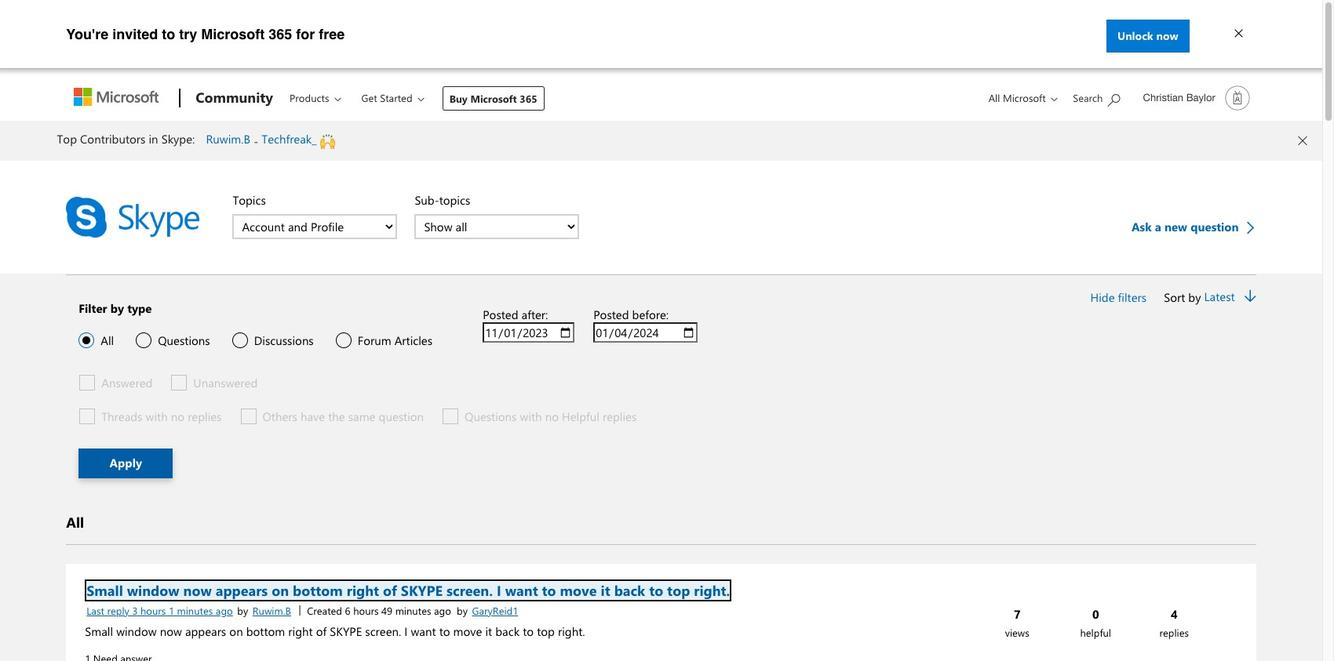 Task type: locate. For each thing, give the bounding box(es) containing it.
0 horizontal spatial right.
[[558, 624, 585, 640]]

ruwim.b link left -
[[206, 131, 250, 147]]

4
[[1171, 606, 1178, 622]]

0 horizontal spatial posted
[[483, 307, 518, 323]]

1 vertical spatial want
[[411, 624, 436, 640]]

try
[[179, 26, 197, 42]]

appears
[[216, 582, 268, 600], [185, 624, 226, 640]]

free
[[319, 26, 345, 42]]

now right unlock
[[1157, 28, 1179, 43]]

0 horizontal spatial right
[[288, 624, 313, 640]]

microsoft left search
[[1003, 91, 1046, 104]]

1 horizontal spatial questions
[[465, 409, 517, 425]]

1 horizontal spatial ruwim.b
[[253, 604, 291, 618]]

posted for posted after:
[[483, 307, 518, 323]]

topics
[[439, 192, 470, 208]]

topics
[[233, 192, 266, 208]]

hours left "1"
[[140, 604, 166, 618]]

ruwim.b left |
[[253, 604, 291, 618]]

top
[[667, 582, 690, 600], [537, 624, 555, 640]]

i down small window now appears on bottom right of skype screen.  i want to move it back to top right. link
[[405, 624, 408, 640]]

helpful
[[562, 409, 600, 425]]

back
[[614, 582, 645, 600], [496, 624, 520, 640]]

hours right 6
[[353, 604, 379, 618]]

0 horizontal spatial it
[[485, 624, 492, 640]]

microsoft right buy on the top
[[471, 92, 517, 105]]

i
[[497, 582, 501, 600], [405, 624, 408, 640]]

3
[[132, 604, 138, 618]]

0 horizontal spatial 365
[[269, 26, 292, 42]]

move
[[560, 582, 597, 600], [453, 624, 482, 640]]

right up 6
[[347, 582, 379, 600]]

2 minutes from the left
[[395, 604, 431, 618]]

0 vertical spatial it
[[601, 582, 610, 600]]

right down |
[[288, 624, 313, 640]]

2 no from the left
[[545, 409, 559, 425]]

1 horizontal spatial right.
[[694, 582, 730, 600]]

questions for questions with no helpful replies
[[465, 409, 517, 425]]

latest
[[1205, 289, 1235, 305]]

now
[[1157, 28, 1179, 43], [183, 582, 212, 600], [160, 624, 182, 640]]

threads with no replies
[[101, 409, 222, 425]]

discussions
[[254, 333, 314, 349]]

filter by type
[[79, 301, 152, 316]]

1 horizontal spatial right
[[347, 582, 379, 600]]

with left helpful
[[520, 409, 542, 425]]

1 hours from the left
[[140, 604, 166, 618]]

49
[[382, 604, 393, 618]]

no right threads
[[171, 409, 184, 425]]

bottom
[[293, 582, 343, 600], [246, 624, 285, 640]]

1 horizontal spatial no
[[545, 409, 559, 425]]

small down last in the bottom left of the page
[[85, 624, 113, 640]]

minutes right "1"
[[177, 604, 213, 618]]

1 vertical spatial ruwim.b
[[253, 604, 291, 618]]

0 vertical spatial bottom
[[293, 582, 343, 600]]

1 vertical spatial back
[[496, 624, 520, 640]]

0 horizontal spatial skype
[[330, 624, 362, 640]]

0 vertical spatial top
[[667, 582, 690, 600]]

by left type
[[110, 301, 124, 316]]

microsoft inside dropdown button
[[1003, 91, 1046, 104]]

replies right helpful
[[603, 409, 637, 425]]

0 vertical spatial 365
[[269, 26, 292, 42]]

4 replies
[[1160, 606, 1189, 639]]

2 horizontal spatial now
[[1157, 28, 1179, 43]]

now down "1"
[[160, 624, 182, 640]]

365 right buy on the top
[[520, 92, 537, 105]]

1 vertical spatial question
[[379, 409, 424, 425]]

Posted before: date field
[[594, 323, 698, 343]]

posted before:
[[594, 307, 669, 323]]

unlock now
[[1118, 28, 1179, 43]]

type
[[127, 301, 152, 316]]

0 helpful
[[1080, 606, 1112, 639]]

0 horizontal spatial now
[[160, 624, 182, 640]]

0 horizontal spatial question
[[379, 409, 424, 425]]

2 horizontal spatial all
[[989, 91, 1000, 104]]

question
[[1191, 219, 1239, 235], [379, 409, 424, 425]]

right
[[347, 582, 379, 600], [288, 624, 313, 640]]

0 vertical spatial move
[[560, 582, 597, 600]]

sort ascending image
[[1245, 290, 1257, 305]]

1 vertical spatial screen.
[[365, 624, 401, 640]]

0 horizontal spatial questions
[[158, 333, 210, 349]]

small up last in the bottom left of the page
[[87, 582, 123, 600]]

0 vertical spatial ruwim.b
[[206, 131, 250, 147]]

ruwim.b inside ruwim.b - techfreak_ 🙌
[[206, 131, 250, 147]]

to
[[162, 26, 175, 42], [542, 582, 556, 600], [649, 582, 663, 600], [439, 624, 450, 640], [523, 624, 534, 640]]

ruwim.b inside small window now appears on bottom right of skype screen.  i want to move it back to top right. last reply 3 hours 1 minutes ago by ruwim.b | created 6 hours 49 minutes ago                  by garyreid1 small window now appears on bottom right of skype screen. i want to move it back to top right.
[[253, 604, 291, 618]]

you're invited to try microsoft 365 for free
[[66, 26, 345, 42]]

microsoft for buy microsoft 365
[[471, 92, 517, 105]]

window up last reply 3 hours 1 minutes ago link
[[127, 582, 179, 600]]

reply
[[107, 604, 129, 618]]

2 horizontal spatial replies
[[1160, 626, 1189, 639]]

unlock now link
[[1107, 20, 1190, 53]]

posted left 'after:'
[[483, 307, 518, 323]]

1 posted from the left
[[483, 307, 518, 323]]

alert
[[0, 121, 1323, 161]]

0 vertical spatial on
[[272, 582, 289, 600]]

microsoft
[[201, 26, 265, 42], [1003, 91, 1046, 104], [471, 92, 517, 105]]

hide filters button
[[1089, 288, 1148, 307]]

main content element
[[0, 121, 1323, 662]]

question right new
[[1191, 219, 1239, 235]]

created
[[307, 604, 342, 618]]

appears down the ago
[[185, 624, 226, 640]]

2 vertical spatial all
[[66, 513, 84, 532]]

no left helpful
[[545, 409, 559, 425]]

0 vertical spatial question
[[1191, 219, 1239, 235]]

1 horizontal spatial now
[[183, 582, 212, 600]]

2 with from the left
[[520, 409, 542, 425]]

1 horizontal spatial posted
[[594, 307, 629, 323]]

small
[[87, 582, 123, 600], [85, 624, 113, 640]]

invited
[[112, 26, 158, 42]]

microsoft for all microsoft
[[1003, 91, 1046, 104]]

0 horizontal spatial all
[[66, 513, 84, 532]]

threads
[[101, 409, 142, 425]]

0 vertical spatial window
[[127, 582, 179, 600]]

skype:
[[161, 131, 195, 147]]

7 views
[[1005, 606, 1030, 639]]

others have the same question
[[263, 409, 424, 425]]

minutes down small window now appears on bottom right of skype screen.  i want to move it back to top right. link
[[395, 604, 431, 618]]

1 with from the left
[[146, 409, 168, 425]]

latest button
[[1205, 289, 1242, 305]]

screen.
[[447, 582, 493, 600], [365, 624, 401, 640]]

want up garyreid1 link
[[505, 582, 538, 600]]

0 horizontal spatial bottom
[[246, 624, 285, 640]]

all inside dropdown button
[[989, 91, 1000, 104]]

0 horizontal spatial with
[[146, 409, 168, 425]]

|
[[299, 603, 301, 616]]

1 vertical spatial right.
[[558, 624, 585, 640]]

1 horizontal spatial minutes
[[395, 604, 431, 618]]

0
[[1093, 606, 1099, 622]]

1 vertical spatial of
[[316, 624, 327, 640]]

replies down 4 on the right of page
[[1160, 626, 1189, 639]]

appears up the ago
[[216, 582, 268, 600]]

1 horizontal spatial bottom
[[293, 582, 343, 600]]

all microsoft
[[989, 91, 1046, 104]]

last reply 3 hours 1 minutes ago link
[[85, 603, 234, 619]]

minutes
[[177, 604, 213, 618], [395, 604, 431, 618]]

window
[[127, 582, 179, 600], [116, 624, 157, 640]]

1 vertical spatial all
[[101, 333, 114, 349]]

christian baylor button
[[1134, 79, 1257, 117]]

1 vertical spatial i
[[405, 624, 408, 640]]

0 vertical spatial of
[[383, 582, 397, 600]]

1 horizontal spatial 365
[[520, 92, 537, 105]]

2 horizontal spatial microsoft
[[1003, 91, 1046, 104]]

0 vertical spatial all
[[989, 91, 1000, 104]]

1 horizontal spatial i
[[497, 582, 501, 600]]

1 vertical spatial appears
[[185, 624, 226, 640]]

of down created
[[316, 624, 327, 640]]

365 left for
[[269, 26, 292, 42]]

replies down unanswered
[[188, 409, 222, 425]]

1 horizontal spatial skype
[[401, 582, 443, 600]]

1 vertical spatial 365
[[520, 92, 537, 105]]

small window now appears on bottom right of skype screen.  i want to move it back to top right. link
[[85, 580, 732, 602]]

posted left "before:"
[[594, 307, 629, 323]]

screen. up garyreid1
[[447, 582, 493, 600]]

0 horizontal spatial top
[[537, 624, 555, 640]]

ruwim.b link
[[206, 131, 250, 147], [251, 603, 293, 619]]

it
[[601, 582, 610, 600], [485, 624, 492, 640]]

alert containing top contributors in skype:
[[0, 121, 1323, 161]]

6
[[345, 604, 351, 618]]

now up last reply 3 hours 1 minutes ago link
[[183, 582, 212, 600]]

4 replies element
[[1136, 605, 1214, 643]]

unanswered
[[193, 375, 258, 391]]

0 vertical spatial want
[[505, 582, 538, 600]]

0 horizontal spatial microsoft
[[201, 26, 265, 42]]

0 horizontal spatial minutes
[[177, 604, 213, 618]]

0 vertical spatial right
[[347, 582, 379, 600]]

2 vertical spatial now
[[160, 624, 182, 640]]

0 horizontal spatial of
[[316, 624, 327, 640]]

7
[[1014, 606, 1021, 622]]

helpful
[[1080, 626, 1112, 639]]

want down small window now appears on bottom right of skype screen.  i want to move it back to top right. link
[[411, 624, 436, 640]]

christian baylor
[[1143, 92, 1216, 104]]

0 horizontal spatial move
[[453, 624, 482, 640]]

with for questions
[[520, 409, 542, 425]]

0 vertical spatial back
[[614, 582, 645, 600]]

window down 3
[[116, 624, 157, 640]]

1 vertical spatial questions
[[465, 409, 517, 425]]

1 vertical spatial top
[[537, 624, 555, 640]]

1 horizontal spatial question
[[1191, 219, 1239, 235]]

all microsoft button
[[976, 78, 1062, 118]]

skype image
[[66, 197, 200, 238]]

0 horizontal spatial ruwim.b
[[206, 131, 250, 147]]

1 vertical spatial on
[[229, 624, 243, 640]]

1 horizontal spatial microsoft
[[471, 92, 517, 105]]

ask
[[1132, 219, 1152, 235]]

1 vertical spatial ruwim.b link
[[251, 603, 293, 619]]

on
[[272, 582, 289, 600], [229, 624, 243, 640]]

ruwim.b left -
[[206, 131, 250, 147]]

365
[[269, 26, 292, 42], [520, 92, 537, 105]]

1 horizontal spatial screen.
[[447, 582, 493, 600]]

of up 49
[[383, 582, 397, 600]]

1 vertical spatial move
[[453, 624, 482, 640]]

hide filters
[[1091, 290, 1147, 305]]

0 vertical spatial now
[[1157, 28, 1179, 43]]

christian
[[1143, 92, 1184, 104]]

ruwim.b
[[206, 131, 250, 147], [253, 604, 291, 618]]

1 no from the left
[[171, 409, 184, 425]]

hours
[[140, 604, 166, 618], [353, 604, 379, 618]]

buy microsoft 365 link
[[442, 86, 545, 111]]

0 horizontal spatial no
[[171, 409, 184, 425]]

ruwim.b link left |
[[251, 603, 293, 619]]

microsoft right the try
[[201, 26, 265, 42]]

1 horizontal spatial with
[[520, 409, 542, 425]]

screen. down 49
[[365, 624, 401, 640]]

0 horizontal spatial hours
[[140, 604, 166, 618]]

i up garyreid1 link
[[497, 582, 501, 600]]

buy
[[450, 92, 468, 105]]

apply
[[110, 455, 142, 471]]

0 horizontal spatial on
[[229, 624, 243, 640]]

0 vertical spatial questions
[[158, 333, 210, 349]]

posted after:
[[483, 307, 548, 323]]

question right same
[[379, 409, 424, 425]]

2 posted from the left
[[594, 307, 629, 323]]

1 minutes from the left
[[177, 604, 213, 618]]

answered
[[101, 375, 153, 391]]

started
[[380, 91, 413, 104]]

1 horizontal spatial of
[[383, 582, 397, 600]]

search button
[[1065, 78, 1129, 116]]

with right threads
[[146, 409, 168, 425]]

with
[[146, 409, 168, 425], [520, 409, 542, 425]]



Task type: vqa. For each thing, say whether or not it's contained in the screenshot.
tried
no



Task type: describe. For each thing, give the bounding box(es) containing it.
you're
[[66, 26, 108, 42]]

7 views element
[[979, 605, 1057, 643]]

after:
[[522, 307, 548, 323]]

views
[[1005, 626, 1030, 639]]

no for replies
[[171, 409, 184, 425]]

unlock
[[1118, 28, 1154, 43]]

others
[[263, 409, 297, 425]]

1 horizontal spatial all
[[101, 333, 114, 349]]

forum
[[358, 333, 391, 349]]

1 vertical spatial right
[[288, 624, 313, 640]]

sub-
[[415, 192, 439, 208]]

get
[[362, 91, 377, 104]]

Posted after: date field
[[483, 323, 575, 343]]

2 hours from the left
[[353, 604, 379, 618]]

by left garyreid1 link
[[457, 604, 468, 618]]

-
[[254, 133, 258, 149]]

ago
[[216, 604, 233, 618]]

1 horizontal spatial back
[[614, 582, 645, 600]]

top contributors in skype:
[[57, 131, 195, 147]]

hide
[[1091, 290, 1115, 305]]

1 horizontal spatial move
[[560, 582, 597, 600]]

0 horizontal spatial back
[[496, 624, 520, 640]]

0 vertical spatial small
[[87, 582, 123, 600]]

1 horizontal spatial it
[[601, 582, 610, 600]]

get started button
[[351, 78, 437, 118]]

0 helpful element
[[1057, 605, 1136, 643]]

by right sort
[[1189, 290, 1201, 305]]

for
[[296, 26, 315, 42]]

community link
[[188, 78, 278, 120]]

0 horizontal spatial want
[[411, 624, 436, 640]]

1 horizontal spatial on
[[272, 582, 289, 600]]

0 vertical spatial skype
[[401, 582, 443, 600]]

techfreak_
[[262, 131, 317, 147]]

by right the ago
[[237, 604, 248, 618]]

1 vertical spatial small
[[85, 624, 113, 640]]

apply button
[[79, 449, 173, 479]]

filter
[[79, 301, 107, 316]]

ask a new question
[[1132, 219, 1242, 235]]

top
[[57, 131, 77, 147]]

forum articles
[[358, 333, 433, 349]]

before:
[[632, 307, 669, 323]]

products
[[290, 91, 329, 104]]

1 vertical spatial window
[[116, 624, 157, 640]]

posted for posted before:
[[594, 307, 629, 323]]

search
[[1073, 91, 1103, 104]]

1 vertical spatial now
[[183, 582, 212, 600]]

0 vertical spatial screen.
[[447, 582, 493, 600]]

community
[[196, 88, 273, 107]]

the
[[328, 409, 345, 425]]

in
[[149, 131, 158, 147]]

1 horizontal spatial top
[[667, 582, 690, 600]]

buy microsoft 365
[[450, 92, 537, 105]]

1 vertical spatial it
[[485, 624, 492, 640]]

365 inside buy microsoft 365 link
[[520, 92, 537, 105]]

0 vertical spatial ruwim.b link
[[206, 131, 250, 147]]

🙌
[[320, 133, 335, 149]]

get started
[[362, 91, 413, 104]]

sort
[[1164, 290, 1186, 305]]

garyreid1 link
[[471, 603, 520, 619]]

0 horizontal spatial i
[[405, 624, 408, 640]]

1 vertical spatial bottom
[[246, 624, 285, 640]]

1 horizontal spatial replies
[[603, 409, 637, 425]]

new
[[1165, 219, 1188, 235]]

sort by
[[1164, 290, 1201, 305]]

questions with no helpful replies
[[465, 409, 637, 425]]

0 vertical spatial i
[[497, 582, 501, 600]]

articles
[[395, 333, 433, 349]]

same
[[348, 409, 376, 425]]

0 vertical spatial right.
[[694, 582, 730, 600]]

garyreid1
[[472, 604, 518, 618]]

products button
[[279, 78, 354, 118]]

techfreak_ link
[[262, 131, 317, 147]]

with for threads
[[146, 409, 168, 425]]

no for helpful
[[545, 409, 559, 425]]

0 horizontal spatial replies
[[188, 409, 222, 425]]

ask a new question link
[[1132, 217, 1257, 237]]

1
[[169, 604, 174, 618]]

a
[[1155, 219, 1162, 235]]

baylor
[[1187, 92, 1216, 104]]

ruwim.b - techfreak_ 🙌
[[206, 131, 335, 149]]

0 vertical spatial appears
[[216, 582, 268, 600]]

last
[[87, 604, 104, 618]]

small window now appears on bottom right of skype screen.  i want to move it back to top right. last reply 3 hours 1 minutes ago by ruwim.b | created 6 hours 49 minutes ago                  by garyreid1 small window now appears on bottom right of skype screen. i want to move it back to top right.
[[85, 582, 730, 640]]

microsoft image
[[74, 88, 159, 106]]

sub-topics
[[415, 192, 470, 208]]

have
[[301, 409, 325, 425]]

1 horizontal spatial want
[[505, 582, 538, 600]]

1 vertical spatial skype
[[330, 624, 362, 640]]

contributors
[[80, 131, 145, 147]]

questions for questions
[[158, 333, 210, 349]]

filters
[[1118, 290, 1147, 305]]



